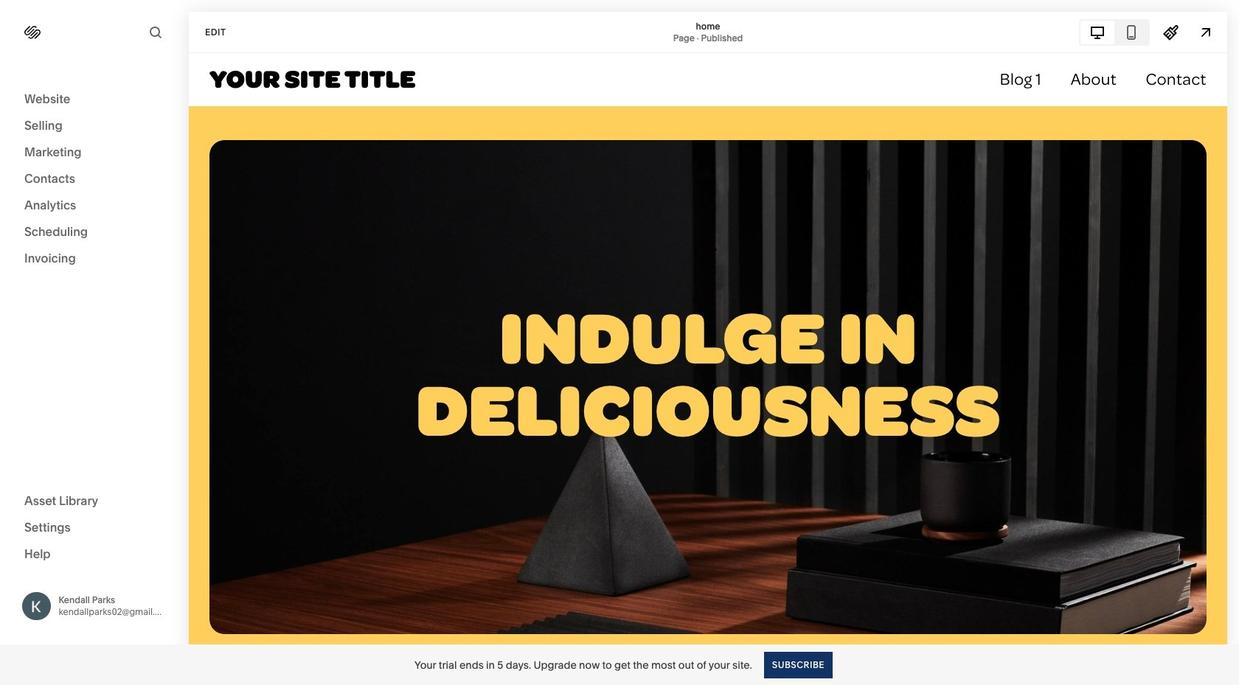 Task type: describe. For each thing, give the bounding box(es) containing it.
mobile image
[[1124, 24, 1140, 40]]

logo squarespace image
[[24, 24, 41, 41]]



Task type: locate. For each thing, give the bounding box(es) containing it.
site preview image
[[1198, 24, 1214, 40]]

style image
[[1163, 24, 1180, 40]]

tab list
[[1081, 20, 1149, 44]]

search image
[[148, 24, 164, 41]]

desktop image
[[1090, 24, 1106, 40]]



